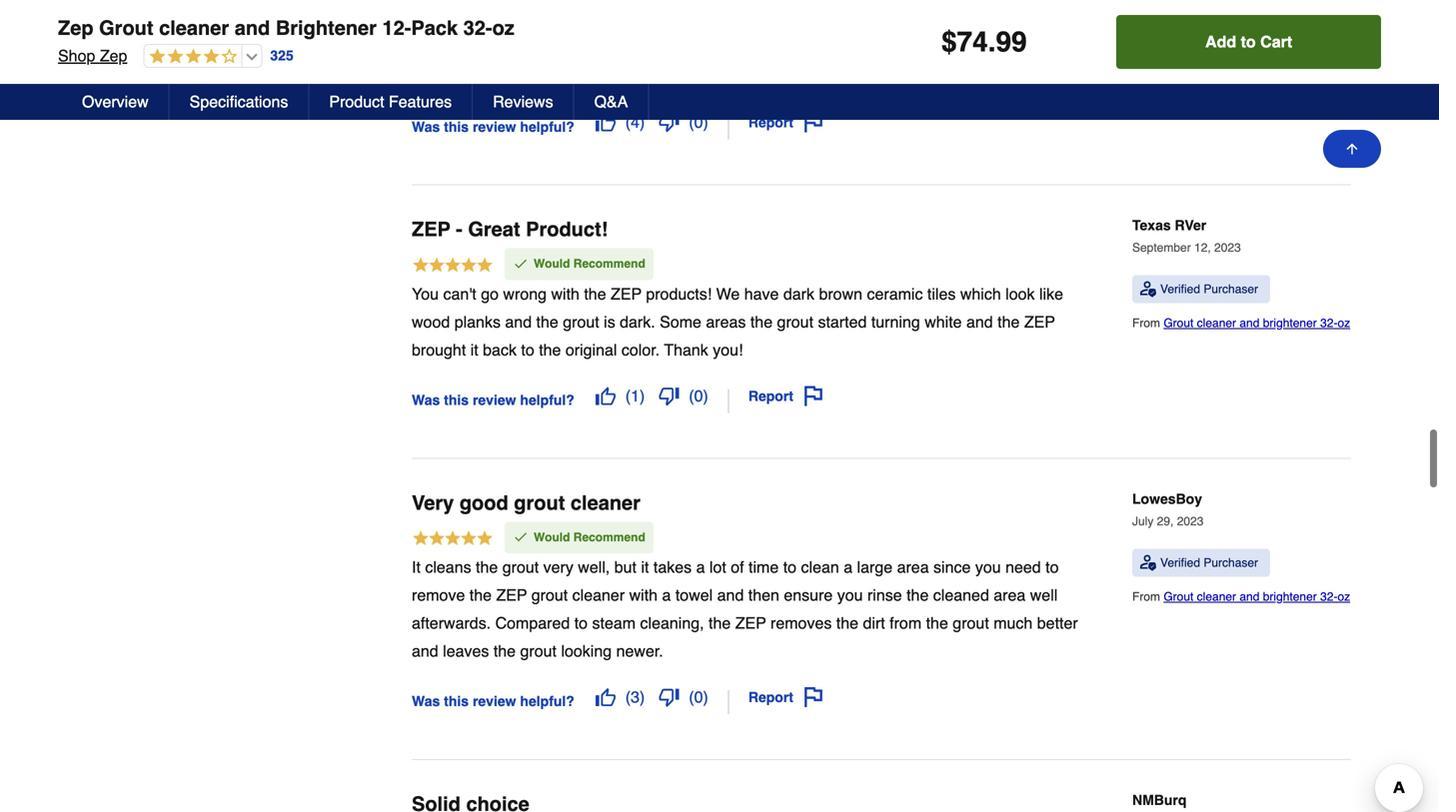 Task type: describe. For each thing, give the bounding box(es) containing it.
grout cleaner and brightener 32-oz link for i have about 1000 sq ft of tile with white grout in my house. we didn't know the contractor didn't seal the grout when we moved in. after several years of regular mopping/steam mopping th
[[1164, 753, 1350, 767]]

didn't
[[1047, 759, 1085, 777]]

very
[[412, 391, 454, 414]]

you
[[412, 184, 439, 202]]

1000
[[504, 759, 540, 777]]

better
[[1037, 513, 1078, 532]]

helpful? for cleaner
[[520, 593, 575, 609]]

grout left is
[[563, 212, 599, 230]]

1 horizontal spatial a
[[696, 457, 705, 476]]

arrow up image
[[1344, 141, 1360, 157]]

grout up several
[[696, 759, 733, 777]]

it inside it cleans the grout very well, but it takes a lot of time to clean a large area since you need to remove the zep grout cleaner with a towel and then ensure you rinse the cleaned area well afterwards.  compared to steam cleaning, the zep removes the dirt from the grout much better and leaves the grout looking newer.
[[641, 457, 649, 476]]

you!
[[713, 240, 743, 258]]

regular
[[809, 787, 859, 805]]

good
[[460, 391, 508, 414]]

report button for very good grout cleaner
[[741, 580, 831, 614]]

was for zep - great product!
[[412, 291, 440, 307]]

it cleans the grout very well, but it takes a lot of time to clean a large area since you need to remove the zep grout cleaner with a towel and then ensure you rinse the cleaned area well afterwards.  compared to steam cleaning, the zep removes the dirt from the grout much better and leaves the grout looking newer.
[[412, 457, 1078, 560]]

1 horizontal spatial you
[[975, 457, 1001, 476]]

1 from from the top
[[1132, 216, 1160, 230]]

the down look
[[998, 212, 1020, 230]]

wood
[[412, 212, 450, 230]]

products!
[[646, 184, 712, 202]]

know
[[903, 759, 940, 777]]

clean
[[801, 457, 839, 476]]

back
[[483, 240, 517, 258]]

compared
[[495, 513, 570, 532]]

it inside you can't go wrong with the zep products!  we have dark brown ceramic tiles which look like wood planks and the grout is dark.  some areas the grout started turning white and the zep brought it back to the original color.  thank you!
[[470, 240, 478, 258]]

lot
[[710, 457, 726, 476]]

newer.
[[616, 541, 663, 560]]

the left dirt
[[836, 513, 859, 532]]

zep up compared
[[496, 485, 527, 504]]

cleaning,
[[640, 513, 704, 532]]

( 3 )
[[625, 587, 645, 606]]

areas
[[706, 212, 746, 230]]

0 for very good grout cleaner
[[694, 587, 703, 606]]

mopping
[[977, 787, 1038, 805]]

go
[[481, 184, 499, 202]]

q&a
[[594, 92, 628, 111]]

ceramic
[[867, 184, 923, 202]]

brightener for i have about 1000 sq ft of tile with white grout in my house. we didn't know the contractor didn't seal the grout when we moved in. after several years of regular mopping/steam mopping th
[[1263, 753, 1317, 767]]

solid choice
[[412, 692, 530, 715]]

to inside you can't go wrong with the zep products!  we have dark brown ceramic tiles which look like wood planks and the grout is dark.  some areas the grout started turning white and the zep brought it back to the original color.  thank you!
[[521, 240, 534, 258]]

$ 74 . 99
[[941, 26, 1027, 58]]

1 this from the top
[[444, 18, 469, 34]]

turning
[[871, 212, 920, 230]]

several
[[692, 787, 743, 805]]

ensure
[[784, 485, 833, 504]]

well,
[[578, 457, 610, 476]]

the up 'from'
[[907, 485, 929, 504]]

) right thumb up image
[[640, 587, 645, 606]]

time
[[749, 457, 779, 476]]

the left original
[[539, 240, 561, 258]]

12-
[[382, 16, 411, 39]]

with inside you can't go wrong with the zep products!  we have dark brown ceramic tiles which look like wood planks and the grout is dark.  some areas the grout started turning white and the zep brought it back to the original color.  thank you!
[[551, 184, 580, 202]]

in
[[737, 759, 750, 777]]

this for -
[[444, 291, 469, 307]]

the down towel
[[709, 513, 731, 532]]

product features
[[329, 92, 452, 111]]

i
[[412, 759, 416, 777]]

0 for zep - great product!
[[694, 286, 703, 304]]

seal
[[412, 787, 441, 805]]

color.
[[622, 240, 660, 258]]

brown
[[819, 184, 863, 202]]

moved
[[581, 787, 629, 805]]

0 vertical spatial zep
[[58, 16, 94, 39]]

to up looking
[[574, 513, 588, 532]]

product features button
[[309, 84, 473, 120]]

add to cart button
[[1117, 15, 1381, 69]]

( down thank
[[689, 286, 694, 304]]

have inside i have about 1000 sq ft of tile with white grout in my house. we didn't know the contractor didn't seal the grout when we moved in. after several years of regular mopping/steam mopping th
[[421, 759, 455, 777]]

the up is
[[584, 184, 606, 202]]

cleaner inside it cleans the grout very well, but it takes a lot of time to clean a large area since you need to remove the zep grout cleaner with a towel and then ensure you rinse the cleaned area well afterwards.  compared to steam cleaning, the zep removes the dirt from the grout much better and leaves the grout looking newer.
[[572, 485, 625, 504]]

years
[[748, 787, 787, 805]]

large
[[857, 457, 893, 476]]

contractor
[[971, 759, 1042, 777]]

thumb up image
[[595, 285, 615, 305]]

the right areas
[[750, 212, 773, 230]]

mopping/steam
[[863, 787, 973, 805]]

my
[[754, 759, 775, 777]]

99
[[996, 26, 1027, 58]]

grout down cleaned
[[953, 513, 989, 532]]

grout right good
[[514, 391, 565, 414]]

well
[[1030, 485, 1058, 504]]

( right 3
[[689, 587, 694, 606]]

verified purchaser for first verified purchaser icon from the bottom
[[1160, 455, 1258, 469]]

rver
[[1175, 117, 1207, 133]]

with inside it cleans the grout very well, but it takes a lot of time to clean a large area since you need to remove the zep grout cleaner with a towel and then ensure you rinse the cleaned area well afterwards.  compared to steam cleaning, the zep removes the dirt from the grout much better and leaves the grout looking newer.
[[629, 485, 658, 504]]

from grout cleaner and brightener 32-oz for verified purchaser
[[1132, 489, 1350, 503]]

.
[[988, 26, 996, 58]]

the up afterwards.
[[470, 485, 492, 504]]

( right thumb up image
[[625, 587, 631, 606]]

need
[[1006, 457, 1041, 476]]

it
[[412, 457, 421, 476]]

3
[[631, 587, 640, 606]]

from for verified purchaser
[[1132, 489, 1160, 503]]

74
[[957, 26, 988, 58]]

dark
[[783, 184, 815, 202]]

the right seal
[[446, 787, 468, 805]]

since
[[934, 457, 971, 476]]

flag image
[[804, 587, 824, 607]]

choice
[[466, 692, 530, 715]]

1 from grout cleaner and brightener 32-oz from the top
[[1132, 216, 1350, 230]]

shop
[[58, 46, 95, 65]]

look
[[1006, 184, 1035, 202]]

tile
[[597, 759, 617, 777]]

) right thumb up icon on the top of the page
[[640, 286, 645, 304]]

takes
[[654, 457, 692, 476]]

cleans
[[425, 457, 471, 476]]

pack
[[411, 16, 458, 39]]

dirt
[[863, 513, 885, 532]]

have inside you can't go wrong with the zep products!  we have dark brown ceramic tiles which look like wood planks and the grout is dark.  some areas the grout started turning white and the zep brought it back to the original color.  thank you!
[[744, 184, 779, 202]]

2 horizontal spatial a
[[844, 457, 853, 476]]

( right thumb up icon on the top of the page
[[625, 286, 631, 304]]

review for grout
[[473, 593, 516, 609]]

great
[[468, 117, 520, 140]]

the right know
[[944, 759, 967, 777]]

with inside i have about 1000 sq ft of tile with white grout in my house. we didn't know the contractor didn't seal the grout when we moved in. after several years of regular mopping/steam mopping th
[[622, 759, 650, 777]]

flag image
[[804, 285, 824, 305]]



Task type: locate. For each thing, give the bounding box(es) containing it.
1 vertical spatial white
[[654, 759, 692, 777]]

area
[[897, 457, 929, 476], [994, 485, 1026, 504]]

2 vertical spatial brightener
[[1263, 753, 1317, 767]]

1 vertical spatial brightener
[[1263, 489, 1317, 503]]

2 from grout cleaner and brightener 32-oz from the top
[[1132, 489, 1350, 503]]

purchaser for 1st verified purchaser icon from the top of the page
[[1204, 182, 1258, 196]]

1 vertical spatial we
[[832, 759, 856, 777]]

and
[[235, 16, 270, 39], [505, 212, 532, 230], [966, 212, 993, 230], [1240, 216, 1260, 230], [717, 485, 744, 504], [1240, 489, 1260, 503], [412, 541, 438, 560], [1240, 753, 1260, 767]]

1 was this review helpful? from the top
[[412, 18, 575, 34]]

1 verified from the top
[[1160, 182, 1200, 196]]

report for very good grout cleaner
[[748, 589, 794, 605]]

1 brightener from the top
[[1263, 216, 1317, 230]]

0 vertical spatial area
[[897, 457, 929, 476]]

brought
[[412, 240, 466, 258]]

with right wrong
[[551, 184, 580, 202]]

overview
[[82, 92, 149, 111]]

0 vertical spatial brightener
[[1263, 216, 1317, 230]]

have left dark
[[744, 184, 779, 202]]

2 was this review helpful? from the top
[[412, 291, 575, 307]]

325
[[270, 48, 294, 64]]

from grout cleaner and brightener 32-oz for i have about 1000 sq ft of tile with white grout in my house. we didn't know the contractor didn't seal the grout when we moved in. after several years of regular mopping/steam mopping th
[[1132, 753, 1350, 767]]

0 vertical spatial with
[[551, 184, 580, 202]]

helpful? left thumb up icon on the top of the page
[[520, 291, 575, 307]]

review down back
[[473, 291, 516, 307]]

was
[[412, 18, 440, 34], [412, 291, 440, 307], [412, 593, 440, 609]]

0 vertical spatial helpful?
[[520, 18, 575, 34]]

1 verified purchaser from the top
[[1160, 182, 1258, 196]]

thumb down image right '1'
[[659, 285, 679, 305]]

0 horizontal spatial of
[[579, 759, 592, 777]]

1 vertical spatial this
[[444, 291, 469, 307]]

was this review helpful? up reviews
[[412, 18, 575, 34]]

1 horizontal spatial we
[[832, 759, 856, 777]]

reviews button
[[473, 84, 574, 120]]

3 from from the top
[[1132, 753, 1160, 767]]

thumb down image for product!
[[659, 285, 679, 305]]

1 vertical spatial it
[[641, 457, 649, 476]]

a left 'lot'
[[696, 457, 705, 476]]

we up areas
[[716, 184, 740, 202]]

we inside you can't go wrong with the zep products!  we have dark brown ceramic tiles which look like wood planks and the grout is dark.  some areas the grout started turning white and the zep brought it back to the original color.  thank you!
[[716, 184, 740, 202]]

1 vertical spatial you
[[837, 485, 863, 504]]

with down but
[[629, 485, 658, 504]]

rinse
[[868, 485, 902, 504]]

we
[[716, 184, 740, 202], [832, 759, 856, 777]]

2 vertical spatial of
[[791, 787, 805, 805]]

verified purchaser for 1st verified purchaser icon from the top of the page
[[1160, 182, 1258, 196]]

verified for 1st verified purchaser icon from the top of the page
[[1160, 182, 1200, 196]]

of
[[731, 457, 744, 476], [579, 759, 592, 777], [791, 787, 805, 805]]

2 report from the top
[[748, 589, 794, 605]]

the right 'from'
[[926, 513, 948, 532]]

0 horizontal spatial you
[[837, 485, 863, 504]]

grout left very
[[502, 457, 539, 476]]

of right 'lot'
[[731, 457, 744, 476]]

1 vertical spatial verified purchaser icon image
[[1140, 454, 1156, 470]]

specifications
[[190, 92, 288, 111]]

specifications button
[[170, 84, 309, 120]]

3 brightener from the top
[[1263, 753, 1317, 767]]

1 0 from the top
[[694, 286, 703, 304]]

2 vertical spatial grout cleaner and brightener 32-oz link
[[1164, 753, 1350, 767]]

0 vertical spatial have
[[744, 184, 779, 202]]

about
[[460, 759, 500, 777]]

0 vertical spatial report
[[748, 287, 794, 303]]

much
[[994, 513, 1033, 532]]

1 horizontal spatial have
[[744, 184, 779, 202]]

0 right 3
[[694, 587, 703, 606]]

was this review helpful? for great
[[412, 291, 575, 307]]

2 vertical spatial from grout cleaner and brightener 32-oz
[[1132, 753, 1350, 767]]

helpful? left thumb up image
[[520, 593, 575, 609]]

( 0 ) down thank
[[689, 286, 708, 304]]

2 vertical spatial was
[[412, 593, 440, 609]]

verified for first verified purchaser icon from the bottom
[[1160, 455, 1200, 469]]

with up in.
[[622, 759, 650, 777]]

0 vertical spatial was
[[412, 18, 440, 34]]

( 1 )
[[625, 286, 645, 304]]

helpful? up reviews
[[520, 18, 575, 34]]

2 brightener from the top
[[1263, 489, 1317, 503]]

2 verified purchaser icon image from the top
[[1140, 454, 1156, 470]]

1 vertical spatial of
[[579, 759, 592, 777]]

report button down the you!
[[741, 278, 831, 312]]

2 vertical spatial from
[[1132, 753, 1160, 767]]

when
[[513, 787, 551, 805]]

was this review helpful? down back
[[412, 291, 575, 307]]

remove
[[412, 485, 465, 504]]

1 verified purchaser icon image from the top
[[1140, 181, 1156, 197]]

i have about 1000 sq ft of tile with white grout in my house. we didn't know the contractor didn't seal the grout when we moved in. after several years of regular mopping/steam mopping th
[[412, 759, 1099, 813]]

2 was from the top
[[412, 291, 440, 307]]

in.
[[633, 787, 650, 805]]

grout down very
[[531, 485, 568, 504]]

0 horizontal spatial a
[[662, 485, 671, 504]]

( 0 )
[[689, 286, 708, 304], [689, 587, 708, 606]]

features
[[389, 92, 452, 111]]

we up regular
[[832, 759, 856, 777]]

sq
[[544, 759, 561, 777]]

review
[[473, 18, 516, 34], [473, 291, 516, 307], [473, 593, 516, 609]]

of down house.
[[791, 787, 805, 805]]

white down tiles
[[925, 212, 962, 230]]

0 horizontal spatial have
[[421, 759, 455, 777]]

) down thank
[[703, 286, 708, 304]]

1 vertical spatial helpful?
[[520, 291, 575, 307]]

0 vertical spatial verified
[[1160, 182, 1200, 196]]

after
[[654, 787, 687, 805]]

purchaser
[[1204, 182, 1258, 196], [1204, 455, 1258, 469]]

2 helpful? from the top
[[520, 291, 575, 307]]

1 vertical spatial 0
[[694, 587, 703, 606]]

1 horizontal spatial white
[[925, 212, 962, 230]]

1 vertical spatial report
[[748, 589, 794, 605]]

0 vertical spatial white
[[925, 212, 962, 230]]

report left flag image
[[748, 287, 794, 303]]

it right but
[[641, 457, 649, 476]]

a left large
[[844, 457, 853, 476]]

tiles
[[927, 184, 956, 202]]

you
[[975, 457, 1001, 476], [837, 485, 863, 504]]

3 was this review helpful? from the top
[[412, 593, 575, 609]]

it left back
[[470, 240, 478, 258]]

0 vertical spatial from
[[1132, 216, 1160, 230]]

zep left -
[[412, 117, 450, 140]]

zep down then
[[735, 513, 766, 532]]

was for very good grout cleaner
[[412, 593, 440, 609]]

was down brought
[[412, 291, 440, 307]]

0 down thank
[[694, 286, 703, 304]]

grout cleaner and brightener 32-oz link for verified purchaser
[[1164, 489, 1350, 503]]

it
[[470, 240, 478, 258], [641, 457, 649, 476]]

overview button
[[62, 84, 170, 120]]

2 this from the top
[[444, 291, 469, 307]]

a
[[696, 457, 705, 476], [844, 457, 853, 476], [662, 485, 671, 504]]

house.
[[780, 759, 828, 777]]

0 vertical spatial review
[[473, 18, 516, 34]]

) right the ( 3 )
[[703, 587, 708, 606]]

some
[[660, 212, 702, 230]]

zep up dark.
[[611, 184, 642, 202]]

area up much
[[994, 485, 1026, 504]]

helpful?
[[520, 18, 575, 34], [520, 291, 575, 307], [520, 593, 575, 609]]

2 vertical spatial this
[[444, 593, 469, 609]]

0 vertical spatial grout cleaner and brightener 32-oz link
[[1164, 216, 1350, 230]]

2 purchaser from the top
[[1204, 455, 1258, 469]]

3 this from the top
[[444, 593, 469, 609]]

was this review helpful? down leaves
[[412, 593, 575, 609]]

thank
[[664, 240, 708, 258]]

1 vertical spatial was this review helpful?
[[412, 291, 575, 307]]

1 grout cleaner and brightener 32-oz link from the top
[[1164, 216, 1350, 230]]

0 horizontal spatial white
[[654, 759, 692, 777]]

review down leaves
[[473, 593, 516, 609]]

0 vertical spatial you
[[975, 457, 1001, 476]]

0 vertical spatial thumb down image
[[659, 285, 679, 305]]

which
[[960, 184, 1001, 202]]

1 vertical spatial from
[[1132, 489, 1160, 503]]

a left towel
[[662, 485, 671, 504]]

2 thumb down image from the top
[[659, 587, 679, 607]]

0 vertical spatial verified purchaser
[[1160, 182, 1258, 196]]

thumb down image
[[659, 285, 679, 305], [659, 587, 679, 607]]

cleaner
[[159, 16, 229, 39], [1197, 216, 1236, 230], [571, 391, 641, 414], [572, 485, 625, 504], [1197, 489, 1236, 503], [1197, 753, 1236, 767]]

1 vertical spatial ( 0 )
[[689, 587, 708, 606]]

1 vertical spatial with
[[629, 485, 658, 504]]

2 horizontal spatial of
[[791, 787, 805, 805]]

2 vertical spatial was this review helpful?
[[412, 593, 575, 609]]

4.3 stars image
[[144, 48, 237, 66]]

32-
[[463, 16, 492, 39], [1320, 216, 1338, 230], [1320, 489, 1338, 503], [1320, 753, 1338, 767]]

report button down removes at the bottom of the page
[[741, 580, 831, 614]]

this down leaves
[[444, 593, 469, 609]]

was right '12-'
[[412, 18, 440, 34]]

white inside you can't go wrong with the zep products!  we have dark brown ceramic tiles which look like wood planks and the grout is dark.  some areas the grout started turning white and the zep brought it back to the original color.  thank you!
[[925, 212, 962, 230]]

2 verified purchaser from the top
[[1160, 455, 1258, 469]]

1 vertical spatial have
[[421, 759, 455, 777]]

2 grout cleaner and brightener 32-oz link from the top
[[1164, 489, 1350, 503]]

review for great
[[473, 291, 516, 307]]

add
[[1205, 32, 1236, 51]]

0 horizontal spatial it
[[470, 240, 478, 258]]

we inside i have about 1000 sq ft of tile with white grout in my house. we didn't know the contractor didn't seal the grout when we moved in. after several years of regular mopping/steam mopping th
[[832, 759, 856, 777]]

you left need
[[975, 457, 1001, 476]]

texas
[[1132, 117, 1171, 133]]

the down wrong
[[536, 212, 558, 230]]

1 review from the top
[[473, 18, 516, 34]]

then
[[748, 485, 780, 504]]

have
[[744, 184, 779, 202], [421, 759, 455, 777]]

1 purchaser from the top
[[1204, 182, 1258, 196]]

1 vertical spatial verified
[[1160, 455, 1200, 469]]

0 vertical spatial report button
[[741, 278, 831, 312]]

purchaser for first verified purchaser icon from the bottom
[[1204, 455, 1258, 469]]

0 horizontal spatial we
[[716, 184, 740, 202]]

1 horizontal spatial of
[[731, 457, 744, 476]]

this down brought
[[444, 291, 469, 307]]

3 review from the top
[[473, 593, 516, 609]]

2 ( 0 ) from the top
[[689, 587, 708, 606]]

from for i have about 1000 sq ft of tile with white grout in my house. we didn't know the contractor didn't seal the grout when we moved in. after several years of regular mopping/steam mopping th
[[1132, 753, 1160, 767]]

1 vertical spatial from grout cleaner and brightener 32-oz
[[1132, 489, 1350, 503]]

thumb down image for cleaner
[[659, 587, 679, 607]]

of right ft
[[579, 759, 592, 777]]

cleaned
[[933, 485, 989, 504]]

grout down dark
[[777, 212, 814, 230]]

to inside button
[[1241, 32, 1256, 51]]

you left rinse
[[837, 485, 863, 504]]

white inside i have about 1000 sq ft of tile with white grout in my house. we didn't know the contractor didn't seal the grout when we moved in. after several years of regular mopping/steam mopping th
[[654, 759, 692, 777]]

grout
[[563, 212, 599, 230], [777, 212, 814, 230], [514, 391, 565, 414], [502, 457, 539, 476], [531, 485, 568, 504], [953, 513, 989, 532], [520, 541, 557, 560], [696, 759, 733, 777], [472, 787, 509, 805]]

looking
[[561, 541, 612, 560]]

2 from from the top
[[1132, 489, 1160, 503]]

(
[[625, 286, 631, 304], [689, 286, 694, 304], [625, 587, 631, 606], [689, 587, 694, 606]]

thumb down image right 3
[[659, 587, 679, 607]]

2 vertical spatial helpful?
[[520, 593, 575, 609]]

brightener
[[276, 16, 377, 39]]

1 vertical spatial was
[[412, 291, 440, 307]]

dark.
[[620, 212, 655, 230]]

to right time
[[783, 457, 797, 476]]

2 vertical spatial with
[[622, 759, 650, 777]]

0 vertical spatial was this review helpful?
[[412, 18, 575, 34]]

0 vertical spatial we
[[716, 184, 740, 202]]

1 report button from the top
[[741, 278, 831, 312]]

we
[[556, 787, 576, 805]]

this right '12-'
[[444, 18, 469, 34]]

grout down compared
[[520, 541, 557, 560]]

didn't
[[860, 759, 898, 777]]

1 thumb down image from the top
[[659, 285, 679, 305]]

-
[[456, 117, 463, 140]]

thumb up image
[[595, 587, 615, 607]]

original
[[566, 240, 617, 258]]

verified purchaser icon image
[[1140, 181, 1156, 197], [1140, 454, 1156, 470]]

from
[[890, 513, 922, 532]]

0 vertical spatial of
[[731, 457, 744, 476]]

0 vertical spatial it
[[470, 240, 478, 258]]

very good grout cleaner
[[412, 391, 641, 414]]

1 vertical spatial verified purchaser
[[1160, 455, 1258, 469]]

the right leaves
[[494, 541, 516, 560]]

was this review helpful? for grout
[[412, 593, 575, 609]]

the right cleans
[[476, 457, 498, 476]]

1 vertical spatial zep
[[100, 46, 127, 65]]

to right back
[[521, 240, 534, 258]]

0 horizontal spatial zep
[[58, 16, 94, 39]]

verified purchaser
[[1160, 182, 1258, 196], [1160, 455, 1258, 469]]

1 report from the top
[[748, 287, 794, 303]]

1 ( 0 ) from the top
[[689, 286, 708, 304]]

1 was from the top
[[412, 18, 440, 34]]

zep grout cleaner and brightener 12-pack 32-oz
[[58, 16, 515, 39]]

0 vertical spatial verified purchaser icon image
[[1140, 181, 1156, 197]]

1 vertical spatial grout cleaner and brightener 32-oz link
[[1164, 489, 1350, 503]]

( 0 ) for zep - great product!
[[689, 286, 708, 304]]

of inside it cleans the grout very well, but it takes a lot of time to clean a large area since you need to remove the zep grout cleaner with a towel and then ensure you rinse the cleaned area well afterwards.  compared to steam cleaning, the zep removes the dirt from the grout much better and leaves the grout looking newer.
[[731, 457, 744, 476]]

steam
[[592, 513, 636, 532]]

you can't go wrong with the zep products!  we have dark brown ceramic tiles which look like wood planks and the grout is dark.  some areas the grout started turning white and the zep brought it back to the original color.  thank you!
[[412, 184, 1063, 258]]

have right i
[[421, 759, 455, 777]]

was this review helpful?
[[412, 18, 575, 34], [412, 291, 575, 307], [412, 593, 575, 609]]

0 vertical spatial from grout cleaner and brightener 32-oz
[[1132, 216, 1350, 230]]

this
[[444, 18, 469, 34], [444, 291, 469, 307], [444, 593, 469, 609]]

1 vertical spatial report button
[[741, 580, 831, 614]]

1 vertical spatial purchaser
[[1204, 455, 1258, 469]]

oz
[[492, 16, 515, 39], [1338, 216, 1350, 230], [1338, 489, 1350, 503], [1338, 753, 1350, 767]]

add to cart
[[1205, 32, 1292, 51]]

1 vertical spatial thumb down image
[[659, 587, 679, 607]]

report left flag icon
[[748, 589, 794, 605]]

1 vertical spatial review
[[473, 291, 516, 307]]

white up the after
[[654, 759, 692, 777]]

1 vertical spatial area
[[994, 485, 1026, 504]]

like
[[1039, 184, 1063, 202]]

grout down about at the bottom left of page
[[472, 787, 509, 805]]

solid
[[412, 692, 461, 715]]

cart
[[1260, 32, 1292, 51]]

report for zep - great product!
[[748, 287, 794, 303]]

( 0 ) right 3
[[689, 587, 708, 606]]

0 vertical spatial this
[[444, 18, 469, 34]]

zep down like
[[1024, 212, 1055, 230]]

3 helpful? from the top
[[520, 593, 575, 609]]

can't
[[443, 184, 476, 202]]

very
[[543, 457, 574, 476]]

( 0 ) for very good grout cleaner
[[689, 587, 708, 606]]

with
[[551, 184, 580, 202], [629, 485, 658, 504], [622, 759, 650, 777]]

$
[[941, 26, 957, 58]]

zep up shop
[[58, 16, 94, 39]]

was down afterwards.
[[412, 593, 440, 609]]

2 verified from the top
[[1160, 455, 1200, 469]]

shop zep
[[58, 46, 127, 65]]

helpful? for product!
[[520, 291, 575, 307]]

review right pack
[[473, 18, 516, 34]]

1 helpful? from the top
[[520, 18, 575, 34]]

0 vertical spatial ( 0 )
[[689, 286, 708, 304]]

to right need
[[1046, 457, 1059, 476]]

brightener for verified purchaser
[[1263, 489, 1317, 503]]

0 vertical spatial purchaser
[[1204, 182, 1258, 196]]

zep right shop
[[100, 46, 127, 65]]

removes
[[771, 513, 832, 532]]

report button for zep - great product!
[[741, 278, 831, 312]]

from
[[1132, 216, 1160, 230], [1132, 489, 1160, 503], [1132, 753, 1160, 767]]

1 horizontal spatial it
[[641, 457, 649, 476]]

2 report button from the top
[[741, 580, 831, 614]]

this for good
[[444, 593, 469, 609]]

texas rver
[[1132, 117, 1207, 133]]

2 0 from the top
[[694, 587, 703, 606]]

1 horizontal spatial zep
[[100, 46, 127, 65]]

3 grout cleaner and brightener 32-oz link from the top
[[1164, 753, 1350, 767]]

reviews
[[493, 92, 553, 111]]

1 horizontal spatial area
[[994, 485, 1026, 504]]

area right large
[[897, 457, 929, 476]]

3 was from the top
[[412, 593, 440, 609]]

0 horizontal spatial area
[[897, 457, 929, 476]]

3 from grout cleaner and brightener 32-oz from the top
[[1132, 753, 1350, 767]]

0 vertical spatial 0
[[694, 286, 703, 304]]

to right add
[[1241, 32, 1256, 51]]

2 vertical spatial review
[[473, 593, 516, 609]]

2 review from the top
[[473, 291, 516, 307]]



Task type: vqa. For each thing, say whether or not it's contained in the screenshot.
the How within the How do I find a product online? button
no



